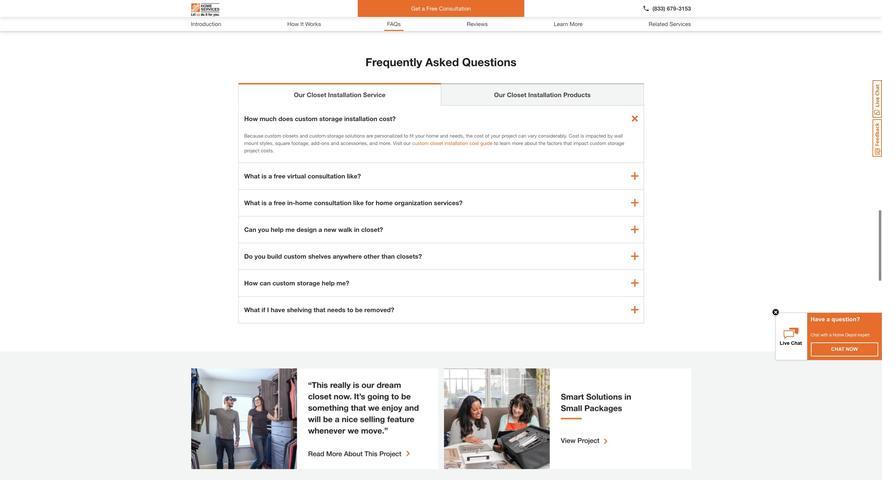 Task type: describe. For each thing, give the bounding box(es) containing it.
organization
[[394, 199, 432, 207]]

1 vertical spatial cost
[[469, 140, 479, 146]]

i
[[267, 306, 269, 314]]

virtual
[[287, 172, 306, 180]]

do
[[244, 252, 253, 260]]

learn
[[554, 20, 568, 27]]

me
[[285, 226, 295, 233]]

do you build custom shelves anywhere other than closets?
[[244, 252, 422, 260]]

introduction
[[191, 20, 221, 27]]

our closet installation service
[[294, 91, 386, 98]]

1 horizontal spatial help
[[322, 279, 335, 287]]

cost?
[[379, 115, 396, 122]]

reviews
[[467, 20, 488, 27]]

products
[[563, 91, 591, 98]]

679-
[[667, 5, 678, 12]]

(833) 679-3153 link
[[643, 4, 691, 13]]

fit
[[410, 133, 414, 139]]

add-
[[311, 140, 321, 146]]

are
[[366, 133, 373, 139]]

learn
[[500, 140, 511, 146]]

how it works
[[287, 20, 321, 27]]

0 horizontal spatial home
[[295, 199, 312, 207]]

asked
[[425, 55, 459, 69]]

a inside button
[[422, 5, 425, 12]]

how for how it works
[[287, 20, 299, 27]]

feedback link image
[[873, 119, 882, 157]]

new
[[324, 226, 336, 233]]

if
[[262, 306, 265, 314]]

and up closet
[[440, 133, 448, 139]]

chat
[[811, 333, 819, 338]]

a left in-
[[268, 199, 272, 207]]

free for virtual
[[274, 172, 286, 180]]

me?
[[336, 279, 349, 287]]

get
[[411, 5, 420, 12]]

installation for service
[[328, 91, 361, 98]]

custom closet installation cost guide
[[412, 140, 493, 146]]

walk
[[338, 226, 352, 233]]

question?
[[832, 316, 860, 323]]

storage inside to learn more about the factors that impact custom storage project costs.
[[608, 140, 624, 146]]

installation for products
[[528, 91, 562, 98]]

needs,
[[450, 133, 464, 139]]

impacted
[[585, 133, 606, 139]]

to learn more about the factors that impact custom storage project costs.
[[244, 140, 624, 153]]

styles,
[[260, 140, 274, 146]]

do it for you logo image
[[191, 0, 219, 19]]

our closet installation products
[[494, 91, 591, 98]]

related services
[[649, 20, 691, 27]]

service
[[363, 91, 386, 98]]

chat now link
[[811, 343, 878, 356]]

solutions
[[345, 133, 365, 139]]

a right with
[[829, 333, 832, 338]]

(833) 679-3153
[[652, 5, 691, 12]]

custom right build
[[284, 252, 306, 260]]

factors
[[547, 140, 562, 146]]

is for what is a free virtual consultation like?
[[262, 172, 267, 180]]

for
[[366, 199, 374, 207]]

is inside 'because custom closets and custom storage solutions are personalized to fit your home and needs, the cost of your project can vary considerably. cost is impacted by wall mount styles, square footage, add-ons and accessories, and more. visit our'
[[581, 133, 584, 139]]

1 your from the left
[[415, 133, 425, 139]]

can
[[244, 226, 256, 233]]

footage,
[[291, 140, 310, 146]]

shelving
[[287, 306, 312, 314]]

about
[[525, 140, 537, 146]]

services
[[670, 20, 691, 27]]

closets?
[[397, 252, 422, 260]]

you for do
[[255, 252, 265, 260]]

custom inside to learn more about the factors that impact custom storage project costs.
[[590, 140, 606, 146]]

have
[[271, 306, 285, 314]]

and down are
[[369, 140, 378, 146]]

1 vertical spatial installation
[[445, 140, 468, 146]]

closet for our closet installation service
[[307, 91, 326, 98]]

more
[[512, 140, 523, 146]]

much
[[260, 115, 277, 122]]

impact
[[573, 140, 588, 146]]

faqs
[[387, 20, 401, 27]]

can inside 'because custom closets and custom storage solutions are personalized to fit your home and needs, the cost of your project can vary considerably. cost is impacted by wall mount styles, square footage, add-ons and accessories, and more. visit our'
[[518, 133, 526, 139]]

more.
[[379, 140, 392, 146]]

works
[[305, 20, 321, 27]]

custom up have
[[272, 279, 295, 287]]

now
[[846, 346, 858, 352]]

learn more
[[554, 20, 583, 27]]

be
[[355, 306, 363, 314]]

free for in-
[[274, 199, 286, 207]]

closets
[[283, 133, 298, 139]]

closet for our closet installation products
[[507, 91, 526, 98]]

how for how can custom storage help me?
[[244, 279, 258, 287]]

project inside 'because custom closets and custom storage solutions are personalized to fit your home and needs, the cost of your project can vary considerably. cost is impacted by wall mount styles, square footage, add-ons and accessories, and more. visit our'
[[502, 133, 517, 139]]

it
[[300, 20, 304, 27]]

storage inside 'because custom closets and custom storage solutions are personalized to fit your home and needs, the cost of your project can vary considerably. cost is impacted by wall mount styles, square footage, add-ons and accessories, and more. visit our'
[[327, 133, 344, 139]]

needs
[[327, 306, 345, 314]]

(833)
[[652, 5, 665, 12]]

how for how much does custom storage installation cost?
[[244, 115, 258, 122]]

a right 'have'
[[827, 316, 830, 323]]

expert.
[[858, 333, 871, 338]]

custom up add-
[[309, 133, 326, 139]]



Task type: locate. For each thing, give the bounding box(es) containing it.
vary
[[528, 133, 537, 139]]

custom up styles,
[[265, 133, 281, 139]]

a right 'get'
[[422, 5, 425, 12]]

2 vertical spatial to
[[347, 306, 353, 314]]

3153
[[678, 5, 691, 12]]

our for our closet installation service
[[294, 91, 305, 98]]

before and after long quote banner - image image
[[191, 369, 438, 469]]

0 vertical spatial consultation
[[308, 172, 345, 180]]

depot
[[845, 333, 857, 338]]

0 horizontal spatial help
[[271, 226, 284, 233]]

2 free from the top
[[274, 199, 286, 207]]

0 horizontal spatial to
[[347, 306, 353, 314]]

to left fit
[[404, 133, 408, 139]]

1 horizontal spatial closet
[[507, 91, 526, 98]]

anywhere
[[333, 252, 362, 260]]

frequently
[[365, 55, 422, 69]]

considerably.
[[538, 133, 567, 139]]

what for what is a free in-home consultation like for home organization services?
[[244, 199, 260, 207]]

our
[[404, 140, 411, 146]]

2 vertical spatial is
[[262, 199, 267, 207]]

like?
[[347, 172, 361, 180]]

what for what is a free virtual consultation like?
[[244, 172, 260, 180]]

1 what from the top
[[244, 172, 260, 180]]

custom right does
[[295, 115, 318, 122]]

1 horizontal spatial to
[[404, 133, 408, 139]]

you right can
[[258, 226, 269, 233]]

a down 'costs.'
[[268, 172, 272, 180]]

free left virtual
[[274, 172, 286, 180]]

to left be
[[347, 306, 353, 314]]

what down mount
[[244, 172, 260, 180]]

frequently asked questions
[[365, 55, 517, 69]]

what
[[244, 172, 260, 180], [244, 199, 260, 207], [244, 306, 260, 314]]

removed?
[[364, 306, 394, 314]]

0 vertical spatial the
[[466, 133, 473, 139]]

is down 'costs.'
[[262, 172, 267, 180]]

1 free from the top
[[274, 172, 286, 180]]

chat now
[[831, 346, 858, 352]]

0 horizontal spatial that
[[314, 306, 325, 314]]

how left "it"
[[287, 20, 299, 27]]

home
[[426, 133, 439, 139], [295, 199, 312, 207], [376, 199, 393, 207]]

0 vertical spatial you
[[258, 226, 269, 233]]

our
[[294, 91, 305, 98], [494, 91, 505, 98]]

what is a free virtual consultation like?
[[244, 172, 361, 180]]

2 closet from the left
[[507, 91, 526, 98]]

0 vertical spatial that
[[564, 140, 572, 146]]

2 vertical spatial how
[[244, 279, 258, 287]]

accessories,
[[340, 140, 368, 146]]

related
[[649, 20, 668, 27]]

0 horizontal spatial project
[[244, 147, 259, 153]]

consultation
[[439, 5, 471, 12]]

is left in-
[[262, 199, 267, 207]]

chat with a home depot expert.
[[811, 333, 871, 338]]

how left much in the top left of the page
[[244, 115, 258, 122]]

1 horizontal spatial your
[[491, 133, 500, 139]]

1 vertical spatial is
[[262, 172, 267, 180]]

1 our from the left
[[294, 91, 305, 98]]

0 vertical spatial cost
[[474, 133, 484, 139]]

of
[[485, 133, 489, 139]]

1 horizontal spatial can
[[518, 133, 526, 139]]

custom closet installation cost guide link
[[412, 140, 493, 146]]

home down what is a free virtual consultation like?
[[295, 199, 312, 207]]

your
[[415, 133, 425, 139], [491, 133, 500, 139]]

the inside 'because custom closets and custom storage solutions are personalized to fit your home and needs, the cost of your project can vary considerably. cost is impacted by wall mount styles, square footage, add-ons and accessories, and more. visit our'
[[466, 133, 473, 139]]

wall
[[614, 133, 623, 139]]

design
[[297, 226, 317, 233]]

what up can
[[244, 199, 260, 207]]

that inside to learn more about the factors that impact custom storage project costs.
[[564, 140, 572, 146]]

cost inside 'because custom closets and custom storage solutions are personalized to fit your home and needs, the cost of your project can vary considerably. cost is impacted by wall mount styles, square footage, add-ons and accessories, and more. visit our'
[[474, 133, 484, 139]]

closet
[[430, 140, 443, 146]]

a left "new"
[[318, 226, 322, 233]]

you for can
[[258, 226, 269, 233]]

can
[[518, 133, 526, 139], [260, 279, 271, 287]]

installation up solutions
[[344, 115, 377, 122]]

because custom closets and custom storage solutions are personalized to fit your home and needs, the cost of your project can vary considerably. cost is impacted by wall mount styles, square footage, add-ons and accessories, and more. visit our
[[244, 133, 623, 146]]

the inside to learn more about the factors that impact custom storage project costs.
[[539, 140, 546, 146]]

to
[[404, 133, 408, 139], [494, 140, 498, 146], [347, 306, 353, 314]]

consultation left like
[[314, 199, 351, 207]]

1 vertical spatial how
[[244, 115, 258, 122]]

1 vertical spatial the
[[539, 140, 546, 146]]

custom down fit
[[412, 140, 429, 146]]

guide
[[480, 140, 493, 146]]

project up learn
[[502, 133, 517, 139]]

visit
[[393, 140, 402, 146]]

0 vertical spatial installation
[[344, 115, 377, 122]]

storage
[[319, 115, 342, 122], [327, 133, 344, 139], [608, 140, 624, 146], [297, 279, 320, 287]]

1 vertical spatial can
[[260, 279, 271, 287]]

help
[[271, 226, 284, 233], [322, 279, 335, 287]]

help left me?
[[322, 279, 335, 287]]

2 installation from the left
[[528, 91, 562, 98]]

cost
[[569, 133, 579, 139]]

0 horizontal spatial installation
[[344, 115, 377, 122]]

your right of
[[491, 133, 500, 139]]

services?
[[434, 199, 463, 207]]

1 vertical spatial free
[[274, 199, 286, 207]]

1 vertical spatial consultation
[[314, 199, 351, 207]]

2 vertical spatial what
[[244, 306, 260, 314]]

the
[[466, 133, 473, 139], [539, 140, 546, 146]]

to left learn
[[494, 140, 498, 146]]

cost left guide
[[469, 140, 479, 146]]

and
[[300, 133, 308, 139], [440, 133, 448, 139], [331, 140, 339, 146], [369, 140, 378, 146]]

your right fit
[[415, 133, 425, 139]]

that
[[564, 140, 572, 146], [314, 306, 325, 314]]

1 vertical spatial you
[[255, 252, 265, 260]]

3 what from the top
[[244, 306, 260, 314]]

that left needs
[[314, 306, 325, 314]]

is for what is a free in-home consultation like for home organization services?
[[262, 199, 267, 207]]

live chat image
[[873, 80, 882, 118]]

0 vertical spatial is
[[581, 133, 584, 139]]

shelves
[[308, 252, 331, 260]]

square
[[275, 140, 290, 146]]

can up if
[[260, 279, 271, 287]]

with
[[821, 333, 828, 338]]

0 vertical spatial free
[[274, 172, 286, 180]]

to inside 'because custom closets and custom storage solutions are personalized to fit your home and needs, the cost of your project can vary considerably. cost is impacted by wall mount styles, square footage, add-ons and accessories, and more. visit our'
[[404, 133, 408, 139]]

in
[[354, 226, 359, 233]]

1 vertical spatial help
[[322, 279, 335, 287]]

how
[[287, 20, 299, 27], [244, 115, 258, 122], [244, 279, 258, 287]]

2 your from the left
[[491, 133, 500, 139]]

custom down impacted
[[590, 140, 606, 146]]

2 our from the left
[[494, 91, 505, 98]]

2 what from the top
[[244, 199, 260, 207]]

is
[[581, 133, 584, 139], [262, 172, 267, 180], [262, 199, 267, 207]]

0 horizontal spatial the
[[466, 133, 473, 139]]

1 horizontal spatial home
[[376, 199, 393, 207]]

1 installation from the left
[[328, 91, 361, 98]]

0 horizontal spatial your
[[415, 133, 425, 139]]

0 horizontal spatial closet
[[307, 91, 326, 98]]

home
[[833, 333, 844, 338]]

installation
[[344, 115, 377, 122], [445, 140, 468, 146]]

what is a free in-home consultation like for home organization services?
[[244, 199, 463, 207]]

mount
[[244, 140, 258, 146]]

get a free consultation
[[411, 5, 471, 12]]

0 vertical spatial to
[[404, 133, 408, 139]]

our up how much does custom storage installation cost?
[[294, 91, 305, 98]]

0 vertical spatial can
[[518, 133, 526, 139]]

installation left products
[[528, 91, 562, 98]]

you right do at left
[[255, 252, 265, 260]]

have
[[811, 316, 825, 323]]

does
[[278, 115, 293, 122]]

our for our closet installation products
[[494, 91, 505, 98]]

chat
[[831, 346, 844, 352]]

1 horizontal spatial the
[[539, 140, 546, 146]]

what for what if i have shelving that needs to be removed?
[[244, 306, 260, 314]]

personalized
[[374, 133, 403, 139]]

installation down needs,
[[445, 140, 468, 146]]

closet
[[307, 91, 326, 98], [507, 91, 526, 98]]

1 horizontal spatial that
[[564, 140, 572, 146]]

installation left service
[[328, 91, 361, 98]]

closet?
[[361, 226, 383, 233]]

0 horizontal spatial can
[[260, 279, 271, 287]]

0 vertical spatial help
[[271, 226, 284, 233]]

and right the ons
[[331, 140, 339, 146]]

is up impact
[[581, 133, 584, 139]]

that down "cost"
[[564, 140, 572, 146]]

1 vertical spatial that
[[314, 306, 325, 314]]

1 horizontal spatial our
[[494, 91, 505, 98]]

because
[[244, 133, 263, 139]]

free left in-
[[274, 199, 286, 207]]

1 horizontal spatial installation
[[445, 140, 468, 146]]

1 horizontal spatial installation
[[528, 91, 562, 98]]

to inside to learn more about the factors that impact custom storage project costs.
[[494, 140, 498, 146]]

home right for
[[376, 199, 393, 207]]

more
[[570, 20, 583, 27]]

project down mount
[[244, 147, 259, 153]]

our down questions
[[494, 91, 505, 98]]

get a free consultation button
[[358, 0, 524, 17]]

smart solutions in small packages image
[[444, 369, 691, 469]]

2 horizontal spatial to
[[494, 140, 498, 146]]

installation
[[328, 91, 361, 98], [528, 91, 562, 98]]

0 vertical spatial project
[[502, 133, 517, 139]]

1 vertical spatial project
[[244, 147, 259, 153]]

0 horizontal spatial installation
[[328, 91, 361, 98]]

build
[[267, 252, 282, 260]]

what left if
[[244, 306, 260, 314]]

in-
[[287, 199, 295, 207]]

help left me
[[271, 226, 284, 233]]

project inside to learn more about the factors that impact custom storage project costs.
[[244, 147, 259, 153]]

ons
[[321, 140, 329, 146]]

0 vertical spatial how
[[287, 20, 299, 27]]

1 vertical spatial what
[[244, 199, 260, 207]]

consultation left the like?
[[308, 172, 345, 180]]

0 horizontal spatial our
[[294, 91, 305, 98]]

than
[[381, 252, 395, 260]]

and up footage,
[[300, 133, 308, 139]]

how down do at left
[[244, 279, 258, 287]]

the right needs,
[[466, 133, 473, 139]]

consultation
[[308, 172, 345, 180], [314, 199, 351, 207]]

free
[[426, 5, 437, 12]]

1 closet from the left
[[307, 91, 326, 98]]

the right about
[[539, 140, 546, 146]]

cost left of
[[474, 133, 484, 139]]

custom
[[295, 115, 318, 122], [265, 133, 281, 139], [309, 133, 326, 139], [412, 140, 429, 146], [590, 140, 606, 146], [284, 252, 306, 260], [272, 279, 295, 287]]

1 horizontal spatial project
[[502, 133, 517, 139]]

can up more
[[518, 133, 526, 139]]

1 vertical spatial to
[[494, 140, 498, 146]]

home inside 'because custom closets and custom storage solutions are personalized to fit your home and needs, the cost of your project can vary considerably. cost is impacted by wall mount styles, square footage, add-ons and accessories, and more. visit our'
[[426, 133, 439, 139]]

0 vertical spatial what
[[244, 172, 260, 180]]

2 horizontal spatial home
[[426, 133, 439, 139]]

home up closet
[[426, 133, 439, 139]]

like
[[353, 199, 364, 207]]



Task type: vqa. For each thing, say whether or not it's contained in the screenshot.
Under
no



